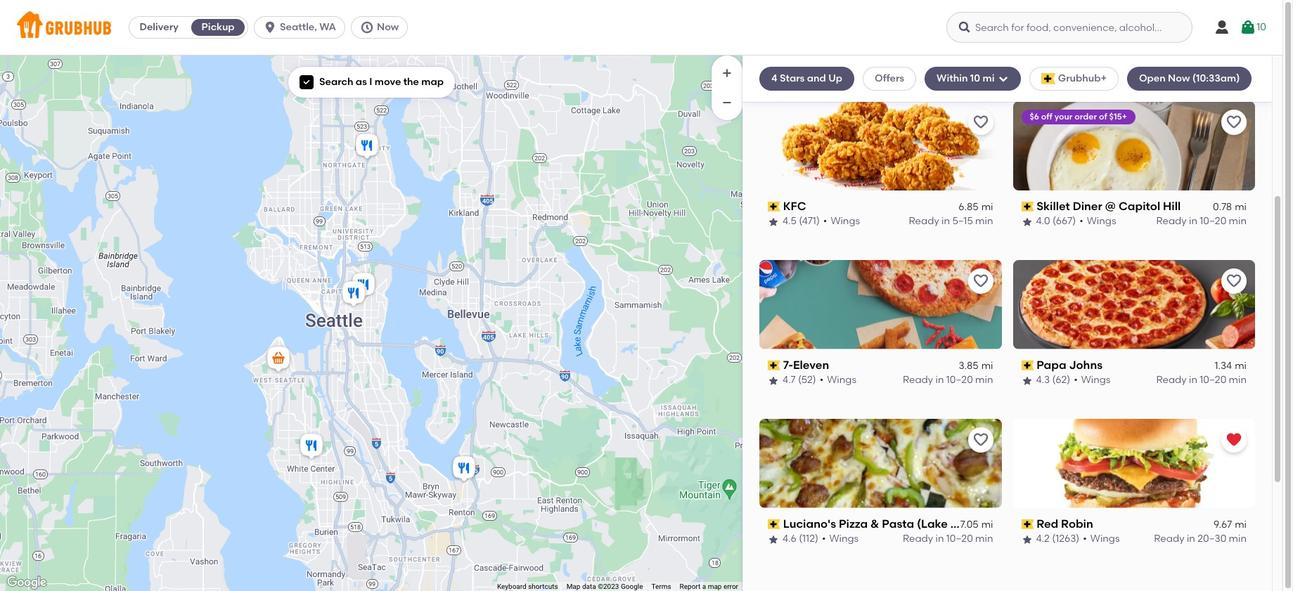 Task type: describe. For each thing, give the bounding box(es) containing it.
ready in 5–15 min
[[909, 216, 994, 228]]

star icon image for papa johns
[[1022, 375, 1033, 387]]

save this restaurant button for eleven
[[968, 269, 994, 294]]

within 10 mi
[[937, 72, 995, 84]]

• for 7-eleven
[[820, 375, 824, 387]]

wings for papa johns
[[1082, 375, 1111, 387]]

red robin
[[1037, 518, 1094, 531]]

seattle,
[[280, 21, 317, 33]]

papa johns logo image
[[1013, 260, 1256, 350]]

• wings for 7-eleven
[[820, 375, 857, 387]]

now inside button
[[377, 21, 399, 33]]

subscription pass image for skillet diner @ capitol hill
[[1022, 202, 1034, 212]]

©2023
[[598, 583, 619, 591]]

6
[[760, 73, 767, 89]]

(471)
[[799, 216, 820, 228]]

kfc
[[783, 200, 807, 213]]

svg image for seattle, wa
[[263, 20, 277, 34]]

mi for johns
[[1235, 360, 1247, 372]]

diner
[[1073, 200, 1103, 213]]

2 horizontal spatial svg image
[[1214, 19, 1231, 36]]

6.85 mi
[[959, 201, 994, 213]]

within
[[937, 72, 968, 84]]

star icon image for luciano's pizza & pasta (lake city way ne)
[[768, 534, 779, 546]]

4.2
[[1037, 534, 1050, 546]]

mi for eleven
[[982, 360, 994, 372]]

min for skillet diner @ capitol hill
[[1229, 216, 1247, 228]]

capitol
[[1119, 200, 1161, 213]]

map region
[[0, 0, 863, 592]]

4.3
[[1037, 375, 1050, 387]]

pickup button
[[189, 16, 248, 39]]

wa
[[320, 21, 336, 33]]

7-eleven logo image
[[760, 260, 1002, 350]]

svg image for 10
[[1240, 19, 1257, 36]]

7-
[[783, 359, 793, 372]]

wings for luciano's pizza & pasta (lake city way ne)
[[830, 534, 859, 546]]

the
[[404, 76, 419, 88]]

ne)
[[1004, 518, 1024, 531]]

4.3 (62)
[[1037, 375, 1071, 387]]

min for 7-eleven
[[976, 375, 994, 387]]

luciano's
[[783, 518, 836, 531]]

4.7
[[783, 375, 796, 387]]

checkout
[[1180, 540, 1227, 552]]

saved restaurant button
[[1222, 428, 1247, 453]]

pizza
[[839, 518, 868, 531]]

mi right 'within'
[[983, 72, 995, 84]]

20–30
[[1198, 534, 1227, 546]]

4.0 (667)
[[1037, 216, 1077, 228]]

skillet diner @ capitol hill image
[[340, 279, 368, 310]]

5–15
[[953, 216, 973, 228]]

luciano's pizza & pasta (lake city way ne) logo image
[[760, 419, 1002, 509]]

mi for robin
[[1235, 519, 1247, 531]]

robin
[[1062, 518, 1094, 531]]

ready in 10–20 min for papa johns
[[1157, 375, 1247, 387]]

pasta
[[882, 518, 915, 531]]

star icon image for 7-eleven
[[768, 375, 779, 387]]

0.78
[[1214, 201, 1233, 213]]

4 stars and up
[[772, 72, 843, 84]]

luciano's pizza & pasta (lake city way ne) image
[[353, 131, 381, 162]]

4.6
[[783, 534, 797, 546]]

in for papa johns
[[1190, 375, 1198, 387]]

0 horizontal spatial map
[[422, 76, 444, 88]]

skillet diner @ capitol hill
[[1037, 200, 1181, 213]]

move
[[375, 76, 401, 88]]

• wings for kfc
[[824, 216, 860, 228]]

Search for food, convenience, alcohol... search field
[[947, 12, 1193, 43]]

1 vertical spatial map
[[708, 583, 722, 591]]

subscription pass image for papa johns
[[1022, 361, 1034, 371]]

1.34
[[1215, 360, 1233, 372]]

saved restaurant image
[[1226, 432, 1243, 449]]

ready for kfc
[[909, 216, 940, 228]]

papa johns
[[1037, 359, 1103, 372]]

a
[[703, 583, 706, 591]]

skillet diner @ capitol hill logo image
[[1013, 101, 1256, 191]]

google
[[621, 583, 643, 591]]

grubhub+
[[1059, 72, 1107, 84]]

offers
[[875, 72, 905, 84]]

save this restaurant image for papa johns
[[1226, 273, 1243, 290]]

your
[[1055, 112, 1073, 122]]

subscription pass image
[[1022, 520, 1034, 530]]

min for red robin
[[1229, 534, 1247, 546]]

svg image inside now button
[[360, 20, 374, 34]]

star icon image for red robin
[[1022, 534, 1033, 546]]

4.0
[[1037, 216, 1051, 228]]

wings for kfc
[[831, 216, 860, 228]]

search as i move the map
[[319, 76, 444, 88]]

10–20 for luciano's pizza & pasta (lake city way ne)
[[947, 534, 973, 546]]

off
[[1042, 112, 1053, 122]]

3.85
[[959, 360, 979, 372]]

4.6 (112)
[[783, 534, 819, 546]]

1 horizontal spatial now
[[1169, 72, 1191, 84]]

delivery button
[[130, 16, 189, 39]]

keyboard
[[497, 583, 527, 591]]

ready in 10–20 min for luciano's pizza & pasta (lake city way ne)
[[903, 534, 994, 546]]

• for kfc
[[824, 216, 828, 228]]

error
[[724, 583, 739, 591]]

subscription pass image for 7-eleven
[[768, 361, 781, 371]]

ready for 7-eleven
[[903, 375, 934, 387]]

4.5
[[783, 216, 797, 228]]

seattle, wa button
[[254, 16, 351, 39]]

1.34 mi
[[1215, 360, 1247, 372]]

(667)
[[1053, 216, 1077, 228]]

proceed to checkout
[[1125, 540, 1227, 552]]

save this restaurant button for pizza
[[968, 428, 994, 453]]

map data ©2023 google
[[567, 583, 643, 591]]

of
[[1099, 112, 1108, 122]]

ready in 20–30 min
[[1155, 534, 1247, 546]]

kfc logo image
[[760, 101, 1002, 191]]

4.2 (1263)
[[1037, 534, 1080, 546]]

save this restaurant button for johns
[[1222, 269, 1247, 294]]

johns
[[1070, 359, 1103, 372]]



Task type: vqa. For each thing, say whether or not it's contained in the screenshot.
• corresponding to Red Robin
yes



Task type: locate. For each thing, give the bounding box(es) containing it.
star icon image left 4.0
[[1022, 217, 1033, 228]]

4.5 (471)
[[783, 216, 820, 228]]

subscription pass image
[[768, 202, 781, 212], [1022, 202, 1034, 212], [768, 361, 781, 371], [1022, 361, 1034, 371], [768, 520, 781, 530]]

svg image
[[1240, 19, 1257, 36], [263, 20, 277, 34], [958, 20, 972, 34], [302, 78, 311, 87]]

ready for skillet diner @ capitol hill
[[1157, 216, 1187, 228]]

map right a
[[708, 583, 722, 591]]

wings down robin
[[1091, 534, 1120, 546]]

svg image
[[1214, 19, 1231, 36], [360, 20, 374, 34], [998, 73, 1009, 85]]

in for red robin
[[1187, 534, 1196, 546]]

now right "open"
[[1169, 72, 1191, 84]]

&
[[871, 518, 880, 531]]

• wings for skillet diner @ capitol hill
[[1080, 216, 1117, 228]]

now up move
[[377, 21, 399, 33]]

order
[[1075, 112, 1097, 122]]

$6 off your order of $15+
[[1030, 112, 1128, 122]]

grubhub plus flag logo image
[[1042, 73, 1056, 85]]

ready for luciano's pizza & pasta (lake city way ne)
[[903, 534, 934, 546]]

eleven
[[793, 359, 830, 372]]

svg image for search as i move the map
[[302, 78, 311, 87]]

in for 7-eleven
[[936, 375, 944, 387]]

svg image left "10" button
[[1214, 19, 1231, 36]]

wings for red robin
[[1091, 534, 1120, 546]]

i
[[370, 76, 372, 88]]

now button
[[351, 16, 414, 39]]

10–20 down "0.78"
[[1200, 216, 1227, 228]]

star icon image down subscription pass icon
[[1022, 534, 1033, 546]]

papa
[[1037, 359, 1067, 372]]

0 vertical spatial now
[[377, 21, 399, 33]]

mi
[[983, 72, 995, 84], [982, 201, 994, 213], [1235, 201, 1247, 213], [982, 360, 994, 372], [1235, 360, 1247, 372], [982, 519, 994, 531], [1235, 519, 1247, 531]]

plus icon image
[[720, 66, 734, 80]]

save this restaurant button
[[968, 110, 994, 135], [1222, 110, 1247, 135], [968, 269, 994, 294], [1222, 269, 1247, 294], [968, 428, 994, 453]]

• for luciano's pizza & pasta (lake city way ne)
[[822, 534, 826, 546]]

save this restaurant image for 7-eleven
[[973, 273, 989, 290]]

ready in 10–20 min for skillet diner @ capitol hill
[[1157, 216, 1247, 228]]

0 horizontal spatial now
[[377, 21, 399, 33]]

mi for diner
[[1235, 201, 1247, 213]]

subscription pass image left 7-
[[768, 361, 781, 371]]

10–20 for 7-eleven
[[947, 375, 973, 387]]

10 inside button
[[1257, 21, 1267, 33]]

save this restaurant image
[[973, 273, 989, 290], [1226, 273, 1243, 290]]

pickup
[[202, 21, 235, 33]]

seattle, wa
[[280, 21, 336, 33]]

wings down skillet diner @ capitol hill
[[1087, 216, 1117, 228]]

report
[[680, 583, 701, 591]]

red robin logo image
[[1013, 419, 1256, 509]]

min down 9.67 mi
[[1229, 534, 1247, 546]]

10–20 down 3.85 at the right
[[947, 375, 973, 387]]

0.78 mi
[[1214, 201, 1247, 213]]

min down 3.85 mi
[[976, 375, 994, 387]]

as
[[356, 76, 367, 88]]

ready in 10–20 min down "0.78"
[[1157, 216, 1247, 228]]

7.05
[[961, 519, 979, 531]]

mi right 1.34
[[1235, 360, 1247, 372]]

proceed to checkout button
[[1082, 534, 1270, 559]]

ready in 10–20 min down city
[[903, 534, 994, 546]]

• wings down johns
[[1074, 375, 1111, 387]]

minus icon image
[[720, 96, 734, 110]]

•
[[824, 216, 828, 228], [1080, 216, 1084, 228], [820, 375, 824, 387], [1074, 375, 1078, 387], [822, 534, 826, 546], [1084, 534, 1087, 546]]

mi right 9.67 at bottom
[[1235, 519, 1247, 531]]

subscription pass image left the luciano's
[[768, 520, 781, 530]]

$15+
[[1110, 112, 1128, 122]]

min down 1.34 mi
[[1229, 375, 1247, 387]]

mi right '7.05'
[[982, 519, 994, 531]]

shortcuts
[[528, 583, 558, 591]]

map right the
[[422, 76, 444, 88]]

mi right the 6.85
[[982, 201, 994, 213]]

9.67
[[1214, 519, 1233, 531]]

ready in 10–20 min down 3.85 at the right
[[903, 375, 994, 387]]

10–20 down 1.34
[[1200, 375, 1227, 387]]

wings for skillet diner @ capitol hill
[[1087, 216, 1117, 228]]

0 horizontal spatial save this restaurant image
[[973, 273, 989, 290]]

up
[[829, 72, 843, 84]]

report a map error link
[[680, 583, 739, 591]]

and
[[807, 72, 826, 84]]

star icon image for skillet diner @ capitol hill
[[1022, 217, 1033, 228]]

4.7 (52)
[[783, 375, 817, 387]]

1 vertical spatial now
[[1169, 72, 1191, 84]]

svg image up within 10 mi
[[958, 20, 972, 34]]

mi right "0.78"
[[1235, 201, 1247, 213]]

terms link
[[652, 583, 672, 591]]

svg image inside seattle, wa button
[[263, 20, 277, 34]]

hill
[[1164, 200, 1181, 213]]

now
[[377, 21, 399, 33], [1169, 72, 1191, 84]]

in for luciano's pizza & pasta (lake city way ne)
[[936, 534, 944, 546]]

• wings
[[824, 216, 860, 228], [1080, 216, 1117, 228], [820, 375, 857, 387], [1074, 375, 1111, 387], [822, 534, 859, 546], [1084, 534, 1120, 546]]

delivery
[[140, 21, 179, 33]]

7.05 mi
[[961, 519, 994, 531]]

star icon image left 4.3
[[1022, 375, 1033, 387]]

subscription pass image left 'papa'
[[1022, 361, 1034, 371]]

save this restaurant image
[[973, 114, 989, 131], [1226, 114, 1243, 131], [973, 432, 989, 449]]

$6
[[1030, 112, 1040, 122]]

svg image inside "10" button
[[1240, 19, 1257, 36]]

map
[[567, 583, 581, 591]]

ready in 10–20 min for 7-eleven
[[903, 375, 994, 387]]

0 horizontal spatial svg image
[[360, 20, 374, 34]]

star icon image left 4.5
[[768, 217, 779, 228]]

min for luciano's pizza & pasta (lake city way ne)
[[976, 534, 994, 546]]

subscription pass image left skillet on the top right of page
[[1022, 202, 1034, 212]]

• for skillet diner @ capitol hill
[[1080, 216, 1084, 228]]

search
[[319, 76, 353, 88]]

(52)
[[798, 375, 817, 387]]

open
[[1140, 72, 1166, 84]]

ready
[[909, 216, 940, 228], [1157, 216, 1187, 228], [903, 375, 934, 387], [1157, 375, 1187, 387], [903, 534, 934, 546], [1155, 534, 1185, 546]]

10–20 for skillet diner @ capitol hill
[[1200, 216, 1227, 228]]

data
[[582, 583, 596, 591]]

save this restaurant image inside button
[[973, 432, 989, 449]]

0 horizontal spatial 10
[[971, 72, 981, 84]]

• down diner
[[1080, 216, 1084, 228]]

save this restaurant image for luciano's pizza & pasta (lake city way ne)
[[973, 432, 989, 449]]

• wings right (471) at right top
[[824, 216, 860, 228]]

• right (112) at bottom
[[822, 534, 826, 546]]

min down 6.85 mi
[[976, 216, 994, 228]]

• wings down pizza
[[822, 534, 859, 546]]

subscription pass image for luciano's pizza & pasta (lake city way ne)
[[768, 520, 781, 530]]

1 vertical spatial 10
[[971, 72, 981, 84]]

(112)
[[799, 534, 819, 546]]

results
[[771, 73, 812, 89]]

city
[[951, 518, 974, 531]]

• for red robin
[[1084, 534, 1087, 546]]

10–20
[[1200, 216, 1227, 228], [947, 375, 973, 387], [1200, 375, 1227, 387], [947, 534, 973, 546]]

star icon image left 4.6 at the bottom right of the page
[[768, 534, 779, 546]]

wings down johns
[[1082, 375, 1111, 387]]

main navigation navigation
[[0, 0, 1283, 56]]

skillet
[[1037, 200, 1071, 213]]

1 horizontal spatial map
[[708, 583, 722, 591]]

wings right (471) at right top
[[831, 216, 860, 228]]

min
[[976, 216, 994, 228], [1229, 216, 1247, 228], [976, 375, 994, 387], [1229, 375, 1247, 387], [976, 534, 994, 546], [1229, 534, 1247, 546]]

red robin image
[[450, 454, 478, 485]]

proceed
[[1125, 540, 1166, 552]]

4
[[772, 72, 778, 84]]

ready for papa johns
[[1157, 375, 1187, 387]]

1 horizontal spatial svg image
[[998, 73, 1009, 85]]

min down way
[[976, 534, 994, 546]]

10
[[1257, 21, 1267, 33], [971, 72, 981, 84]]

svg image left seattle,
[[263, 20, 277, 34]]

subscription pass image left "kfc"
[[768, 202, 781, 212]]

subscription pass image for kfc
[[768, 202, 781, 212]]

7 eleven image
[[265, 344, 293, 375]]

svg image right within 10 mi
[[998, 73, 1009, 85]]

10–20 down city
[[947, 534, 973, 546]]

0 vertical spatial map
[[422, 76, 444, 88]]

map
[[422, 76, 444, 88], [708, 583, 722, 591]]

save this restaurant image for kfc
[[973, 114, 989, 131]]

• wings down eleven
[[820, 375, 857, 387]]

star icon image left 4.7
[[768, 375, 779, 387]]

10–20 for papa johns
[[1200, 375, 1227, 387]]

9.67 mi
[[1214, 519, 1247, 531]]

7-eleven
[[783, 359, 830, 372]]

• wings for luciano's pizza & pasta (lake city way ne)
[[822, 534, 859, 546]]

ready for red robin
[[1155, 534, 1185, 546]]

min for papa johns
[[1229, 375, 1247, 387]]

• right (471) at right top
[[824, 216, 828, 228]]

6 results
[[760, 73, 812, 89]]

• right the (52)
[[820, 375, 824, 387]]

• wings for red robin
[[1084, 534, 1120, 546]]

in for kfc
[[942, 216, 950, 228]]

• wings down diner
[[1080, 216, 1117, 228]]

star icon image for kfc
[[768, 217, 779, 228]]

• wings for papa johns
[[1074, 375, 1111, 387]]

0 vertical spatial 10
[[1257, 21, 1267, 33]]

min for kfc
[[976, 216, 994, 228]]

star icon image
[[768, 217, 779, 228], [1022, 217, 1033, 228], [768, 375, 779, 387], [1022, 375, 1033, 387], [768, 534, 779, 546], [1022, 534, 1033, 546]]

wings down pizza
[[830, 534, 859, 546]]

1 horizontal spatial save this restaurant image
[[1226, 273, 1243, 290]]

1 save this restaurant image from the left
[[973, 273, 989, 290]]

to
[[1168, 540, 1178, 552]]

google image
[[4, 574, 50, 592]]

open now (10:33am)
[[1140, 72, 1241, 84]]

min down 0.78 mi
[[1229, 216, 1247, 228]]

kfc image
[[298, 432, 326, 463]]

luciano's pizza & pasta (lake city way ne)
[[783, 518, 1024, 531]]

• wings down robin
[[1084, 534, 1120, 546]]

svg image left search
[[302, 78, 311, 87]]

mi right 3.85 at the right
[[982, 360, 994, 372]]

2 save this restaurant image from the left
[[1226, 273, 1243, 290]]

1 horizontal spatial 10
[[1257, 21, 1267, 33]]

(1263)
[[1053, 534, 1080, 546]]

3.85 mi
[[959, 360, 994, 372]]

mi for pizza
[[982, 519, 994, 531]]

red
[[1037, 518, 1059, 531]]

• right (62)
[[1074, 375, 1078, 387]]

keyboard shortcuts
[[497, 583, 558, 591]]

keyboard shortcuts button
[[497, 583, 558, 592]]

• for papa johns
[[1074, 375, 1078, 387]]

10 button
[[1240, 15, 1267, 40]]

wings for 7-eleven
[[827, 375, 857, 387]]

• down robin
[[1084, 534, 1087, 546]]

svg image right wa
[[360, 20, 374, 34]]

in for skillet diner @ capitol hill
[[1190, 216, 1198, 228]]

papa johns image
[[350, 270, 378, 301]]

svg image up (10:33am)
[[1240, 19, 1257, 36]]

@
[[1106, 200, 1117, 213]]

(10:33am)
[[1193, 72, 1241, 84]]

ready in 10–20 min down 1.34
[[1157, 375, 1247, 387]]

way
[[976, 518, 1001, 531]]

wings down eleven
[[827, 375, 857, 387]]



